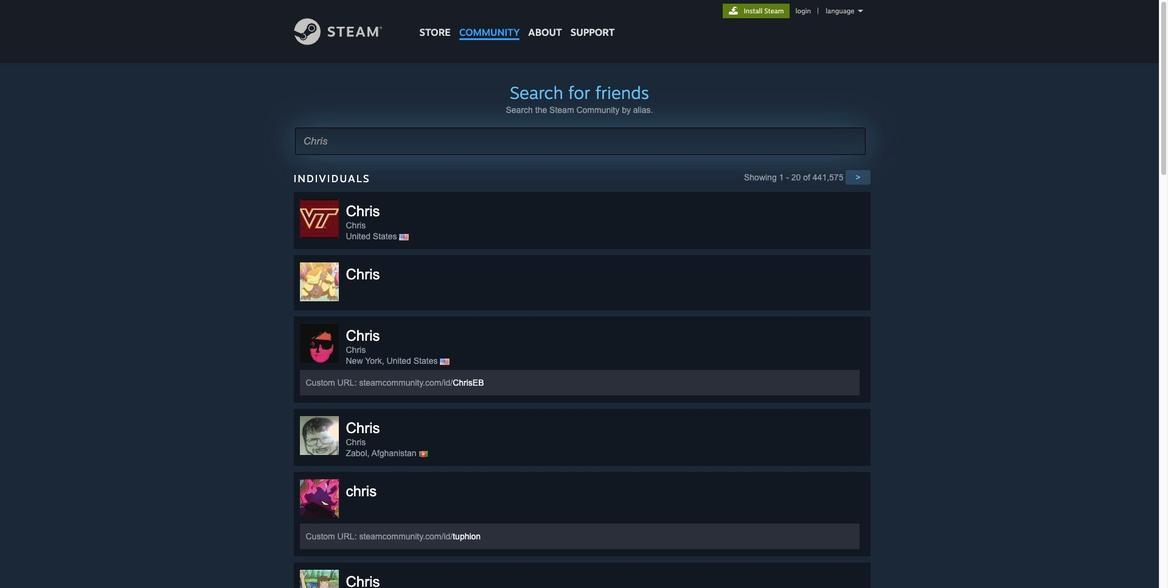 Task type: locate. For each thing, give the bounding box(es) containing it.
global menu navigation
[[415, 0, 619, 44]]

None text field
[[295, 128, 865, 155]]

account menu navigation
[[723, 4, 865, 18]]



Task type: describe. For each thing, give the bounding box(es) containing it.
link to the steam homepage image
[[294, 18, 401, 45]]



Task type: vqa. For each thing, say whether or not it's contained in the screenshot.
the Account Menu navigation
yes



